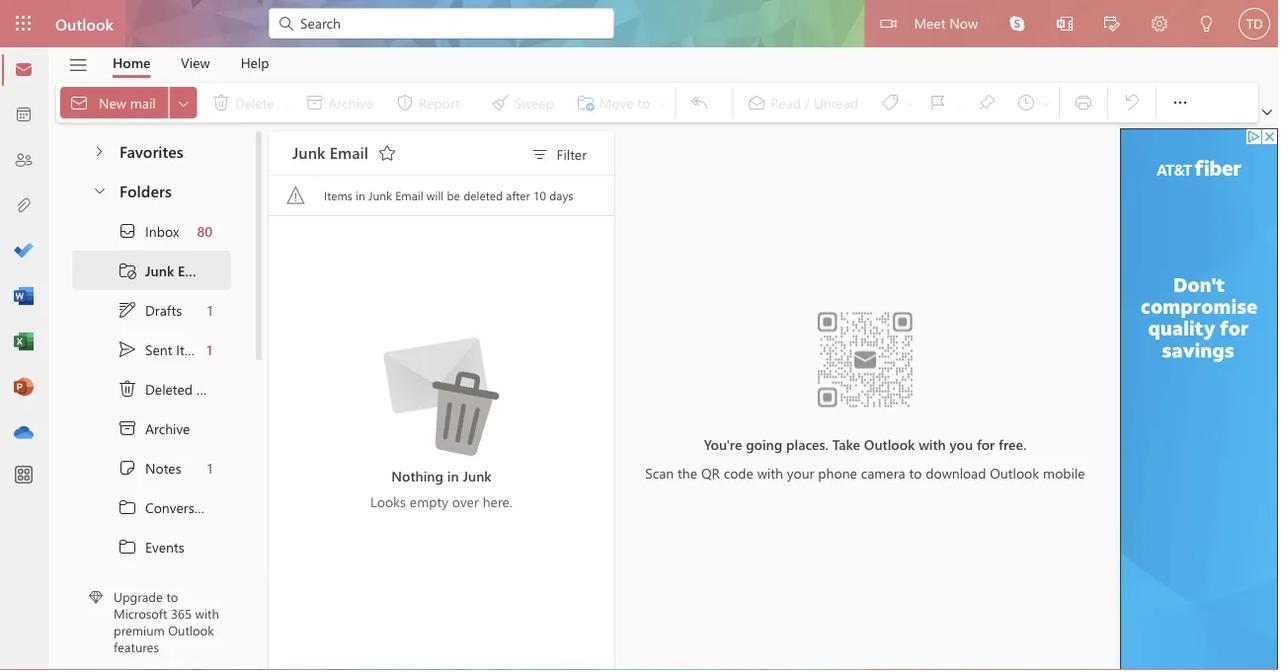 Task type: describe. For each thing, give the bounding box(es) containing it.
archive
[[145, 420, 190, 438]]

premium
[[114, 622, 165, 639]]

meet now
[[914, 13, 978, 32]]

after
[[506, 188, 530, 203]]

over
[[452, 492, 479, 511]]

new
[[99, 93, 126, 111]]

 button
[[58, 48, 98, 82]]

calendar image
[[14, 106, 34, 125]]

upgrade to microsoft 365 with premium outlook features
[[114, 589, 219, 656]]

days
[[549, 188, 573, 203]]

 new mail
[[69, 93, 156, 113]]


[[1057, 16, 1073, 32]]

mail
[[130, 93, 156, 111]]

free.
[[999, 435, 1027, 454]]

items inside message list section
[[324, 188, 353, 203]]

outlook link
[[55, 0, 113, 47]]


[[286, 186, 306, 205]]

download
[[926, 464, 986, 482]]

you
[[950, 435, 973, 454]]

outlook inside banner
[[55, 13, 113, 34]]

 for favorites
[[91, 144, 107, 160]]

for
[[977, 435, 995, 454]]

meet
[[914, 13, 946, 32]]

 search field
[[269, 0, 614, 44]]

outlook down free.
[[990, 464, 1039, 482]]

to inside you're going places. take outlook with you for free. scan the qr code with your phone camera to download outlook mobile
[[909, 464, 922, 482]]


[[1199, 16, 1215, 32]]


[[377, 143, 397, 163]]

message list section
[[269, 126, 614, 670]]

with inside "upgrade to microsoft 365 with premium outlook features"
[[195, 605, 219, 623]]

mail image
[[14, 60, 34, 80]]

sent
[[145, 341, 172, 359]]

 archive
[[118, 419, 190, 439]]


[[1262, 108, 1272, 118]]

deleted
[[463, 188, 503, 203]]

 filter
[[530, 145, 587, 165]]

notes
[[145, 459, 181, 477]]

0 vertical spatial with
[[919, 435, 946, 454]]

 notes
[[118, 458, 181, 478]]

scan
[[645, 464, 674, 482]]

 button
[[994, 0, 1041, 47]]

 for folders
[[92, 182, 108, 198]]

2  from the top
[[118, 537, 137, 557]]

 sent items 1
[[118, 340, 212, 360]]

take
[[832, 435, 860, 454]]

outlook inside "upgrade to microsoft 365 with premium outlook features"
[[168, 622, 214, 639]]

the
[[678, 464, 697, 482]]

powerpoint image
[[14, 378, 34, 398]]

1 inside  sent items 1
[[207, 341, 212, 359]]

empty
[[410, 492, 448, 511]]

favorites tree item
[[72, 132, 231, 172]]

code
[[724, 464, 754, 482]]

 tree item
[[72, 290, 231, 330]]

junk inside nothing in junk looks empty over here.
[[463, 467, 492, 485]]

folders tree item
[[72, 172, 231, 211]]

more apps image
[[14, 466, 34, 486]]

people image
[[14, 151, 34, 171]]

 tree item
[[72, 211, 231, 251]]

 events
[[118, 537, 184, 557]]

you're going places. take outlook with you for free. scan the qr code with your phone camera to download outlook mobile
[[645, 435, 1085, 482]]

your
[[787, 464, 814, 482]]

camera
[[861, 464, 905, 482]]

you're
[[704, 435, 742, 454]]

nothing
[[391, 467, 443, 485]]

application containing outlook
[[0, 0, 1278, 671]]

premium features image
[[89, 591, 103, 605]]

places.
[[786, 435, 829, 454]]

 button
[[1089, 0, 1136, 50]]

 tree item
[[72, 330, 231, 369]]

Search for email, meetings, files and more. field
[[298, 13, 603, 33]]

 button
[[1041, 0, 1089, 50]]

 drafts
[[118, 300, 182, 320]]

word image
[[14, 287, 34, 307]]

tree inside application
[[72, 211, 231, 671]]

help
[[241, 53, 269, 72]]

 button
[[1258, 103, 1276, 122]]


[[1152, 16, 1168, 32]]


[[69, 93, 89, 113]]

be
[[447, 188, 460, 203]]

qr
[[701, 464, 720, 482]]

 button for folders
[[82, 172, 116, 208]]

2  tree item from the top
[[72, 527, 231, 567]]

tags group
[[737, 83, 1055, 122]]

365
[[171, 605, 192, 623]]

microsoft
[[114, 605, 167, 623]]

 button
[[371, 137, 403, 169]]

drafts
[[145, 301, 182, 319]]



Task type: vqa. For each thing, say whether or not it's contained in the screenshot.


Task type: locate. For each thing, give the bounding box(es) containing it.
 button
[[1136, 0, 1183, 50]]

items inside  sent items 1
[[176, 341, 209, 359]]

items right 
[[324, 188, 353, 203]]

2 vertical spatial 
[[118, 577, 137, 597]]

deleted
[[145, 380, 193, 398]]

with
[[919, 435, 946, 454], [757, 464, 783, 482], [195, 605, 219, 623]]

junk inside junk email 
[[292, 141, 325, 163]]

onedrive image
[[14, 424, 34, 444]]

1 vertical spatial 
[[91, 144, 107, 160]]

2 vertical spatial email
[[178, 262, 212, 280]]

2 horizontal spatial with
[[919, 435, 946, 454]]

junk right 
[[145, 262, 174, 280]]


[[118, 458, 137, 478]]

 inside dropdown button
[[176, 95, 191, 111]]

items right sent
[[176, 341, 209, 359]]

items in junk email will be deleted after 10 days
[[324, 188, 573, 203]]


[[118, 498, 137, 518], [118, 537, 137, 557], [118, 577, 137, 597]]

 down  new mail
[[91, 144, 107, 160]]

to do image
[[14, 242, 34, 262]]

1 horizontal spatial with
[[757, 464, 783, 482]]

inbox
[[145, 222, 179, 240]]

 button inside folders tree item
[[82, 172, 116, 208]]

2 vertical spatial 
[[92, 182, 108, 198]]

going
[[746, 435, 783, 454]]

2 vertical spatial items
[[196, 380, 230, 398]]

in for items
[[356, 188, 365, 203]]

items right deleted
[[196, 380, 230, 398]]

 tree item up " events"
[[72, 488, 231, 527]]

0 vertical spatial 1
[[207, 301, 212, 319]]

tab list containing home
[[98, 47, 284, 78]]

help button
[[226, 47, 284, 78]]

0 vertical spatial items
[[324, 188, 353, 203]]

 tree item up upgrade
[[72, 527, 231, 567]]

1 horizontal spatial email
[[330, 141, 368, 163]]

here.
[[483, 492, 513, 511]]

 button
[[1183, 0, 1231, 50]]

to inside "upgrade to microsoft 365 with premium outlook features"
[[166, 589, 178, 606]]

to right upgrade
[[166, 589, 178, 606]]

move & delete group
[[60, 83, 671, 122]]

with left you
[[919, 435, 946, 454]]


[[881, 16, 896, 32]]

1 vertical spatial in
[[447, 467, 459, 485]]

looks
[[370, 492, 406, 511]]

 up microsoft
[[118, 577, 137, 597]]

view button
[[166, 47, 225, 78]]

1 vertical spatial 1
[[207, 341, 212, 359]]

 tree item
[[72, 448, 231, 488]]

items
[[324, 188, 353, 203], [176, 341, 209, 359], [196, 380, 230, 398]]

0 vertical spatial to
[[909, 464, 922, 482]]

1 vertical spatial  button
[[82, 172, 116, 208]]

email down 80 on the left of page
[[178, 262, 212, 280]]

1  tree item from the top
[[72, 488, 231, 527]]

tree containing 
[[72, 211, 231, 671]]

0 horizontal spatial with
[[195, 605, 219, 623]]

10
[[533, 188, 546, 203]]

in inside nothing in junk looks empty over here.
[[447, 467, 459, 485]]

 tree item
[[72, 369, 231, 409]]

favorites
[[120, 140, 183, 161]]


[[1104, 16, 1120, 32]]

with down the going
[[757, 464, 783, 482]]

 left 'events'
[[118, 537, 137, 557]]

to right "camera"
[[909, 464, 922, 482]]

 button
[[170, 87, 197, 119]]

0 vertical spatial in
[[356, 188, 365, 203]]

0 horizontal spatial to
[[166, 589, 178, 606]]

 tree item
[[72, 488, 231, 527], [72, 527, 231, 567]]


[[1009, 16, 1025, 32]]


[[277, 14, 296, 34]]

1 vertical spatial 
[[118, 537, 137, 557]]

1 right notes
[[207, 459, 212, 477]]

email inside junk email 
[[330, 141, 368, 163]]

junk up 
[[292, 141, 325, 163]]

 inside folders tree item
[[92, 182, 108, 198]]

in down junk email 'heading' at the top of the page
[[356, 188, 365, 203]]

in for nothing
[[447, 467, 459, 485]]

2 1 from the top
[[207, 341, 212, 359]]

0 horizontal spatial in
[[356, 188, 365, 203]]


[[118, 340, 137, 360]]

2 vertical spatial 1
[[207, 459, 212, 477]]

filter
[[557, 145, 587, 163]]

outlook banner
[[0, 0, 1278, 50]]

1 horizontal spatial in
[[447, 467, 459, 485]]

 right mail
[[176, 95, 191, 111]]

outlook up 
[[55, 13, 113, 34]]

tab list
[[98, 47, 284, 78]]

 button for favorites
[[81, 132, 117, 169]]

outlook
[[55, 13, 113, 34], [864, 435, 915, 454], [990, 464, 1039, 482], [168, 622, 214, 639]]

junk down  button
[[369, 188, 392, 203]]

excel image
[[14, 333, 34, 353]]

2 vertical spatial with
[[195, 605, 219, 623]]

 down 
[[118, 498, 137, 518]]

1 inside  tree item
[[207, 301, 212, 319]]

application
[[0, 0, 1278, 671]]

1 right drafts
[[207, 301, 212, 319]]

left-rail-appbar navigation
[[4, 47, 43, 456]]


[[118, 300, 137, 320]]

1 vertical spatial email
[[395, 188, 423, 203]]


[[176, 95, 191, 111], [91, 144, 107, 160], [92, 182, 108, 198]]

3  from the top
[[118, 577, 137, 597]]


[[530, 145, 550, 165]]

 button
[[1161, 83, 1200, 122]]

email left will
[[395, 188, 423, 203]]

will
[[427, 188, 444, 203]]

 button
[[81, 132, 117, 169], [82, 172, 116, 208]]

1 for 
[[207, 301, 212, 319]]

junk email heading
[[292, 131, 403, 175]]

upgrade
[[114, 589, 163, 606]]

1 inside  tree item
[[207, 459, 212, 477]]

with right 365
[[195, 605, 219, 623]]

1  from the top
[[118, 498, 137, 518]]

0 vertical spatial  button
[[81, 132, 117, 169]]

 button down  new mail
[[81, 132, 117, 169]]

 deleted items
[[118, 379, 230, 399]]

folders
[[120, 180, 172, 201]]

1 vertical spatial items
[[176, 341, 209, 359]]

0 vertical spatial 
[[176, 95, 191, 111]]

events
[[145, 538, 184, 556]]

home
[[113, 53, 151, 72]]

1 vertical spatial with
[[757, 464, 783, 482]]

tree
[[72, 211, 231, 671]]

0 vertical spatial email
[[330, 141, 368, 163]]

home button
[[98, 47, 165, 78]]

1
[[207, 301, 212, 319], [207, 341, 212, 359], [207, 459, 212, 477]]

files image
[[14, 197, 34, 216]]

1 right sent
[[207, 341, 212, 359]]

3 1 from the top
[[207, 459, 212, 477]]

items inside  deleted items
[[196, 380, 230, 398]]

 inbox
[[118, 221, 179, 241]]

now
[[949, 13, 978, 32]]

 button inside the favorites tree item
[[81, 132, 117, 169]]

nothing in junk looks empty over here.
[[370, 467, 513, 511]]

in up over
[[447, 467, 459, 485]]

to
[[909, 464, 922, 482], [166, 589, 178, 606]]

phone
[[818, 464, 857, 482]]

td button
[[1231, 0, 1278, 47]]

80
[[197, 222, 212, 240]]

junk
[[292, 141, 325, 163], [369, 188, 392, 203], [145, 262, 174, 280], [463, 467, 492, 485]]

tab list inside application
[[98, 47, 284, 78]]

1 for 
[[207, 459, 212, 477]]

features
[[114, 639, 159, 656]]


[[118, 419, 137, 439]]

 tree item
[[72, 251, 231, 290]]

mobile
[[1043, 464, 1085, 482]]

junk email 
[[292, 141, 397, 163]]

junk inside  junk email
[[145, 262, 174, 280]]

view
[[181, 53, 210, 72]]

1 horizontal spatial to
[[909, 464, 922, 482]]

0 horizontal spatial email
[[178, 262, 212, 280]]

 button left folders
[[82, 172, 116, 208]]


[[1171, 93, 1190, 113]]

email
[[330, 141, 368, 163], [395, 188, 423, 203], [178, 262, 212, 280]]

 junk email
[[118, 261, 212, 281]]

0 vertical spatial 
[[118, 498, 137, 518]]

outlook up "camera"
[[864, 435, 915, 454]]


[[118, 221, 137, 241]]

1 vertical spatial to
[[166, 589, 178, 606]]


[[118, 261, 137, 281]]

in
[[356, 188, 365, 203], [447, 467, 459, 485]]

 left folders
[[92, 182, 108, 198]]

 tree item
[[72, 409, 231, 448]]

2 horizontal spatial email
[[395, 188, 423, 203]]

items for 
[[196, 380, 230, 398]]


[[118, 379, 137, 399]]

td
[[1246, 16, 1263, 31]]

items for 
[[176, 341, 209, 359]]

 inside the favorites tree item
[[91, 144, 107, 160]]

email inside  junk email
[[178, 262, 212, 280]]

outlook right "premium"
[[168, 622, 214, 639]]

email left  button
[[330, 141, 368, 163]]

junk up over
[[463, 467, 492, 485]]

1 1 from the top
[[207, 301, 212, 319]]


[[68, 55, 88, 76]]



